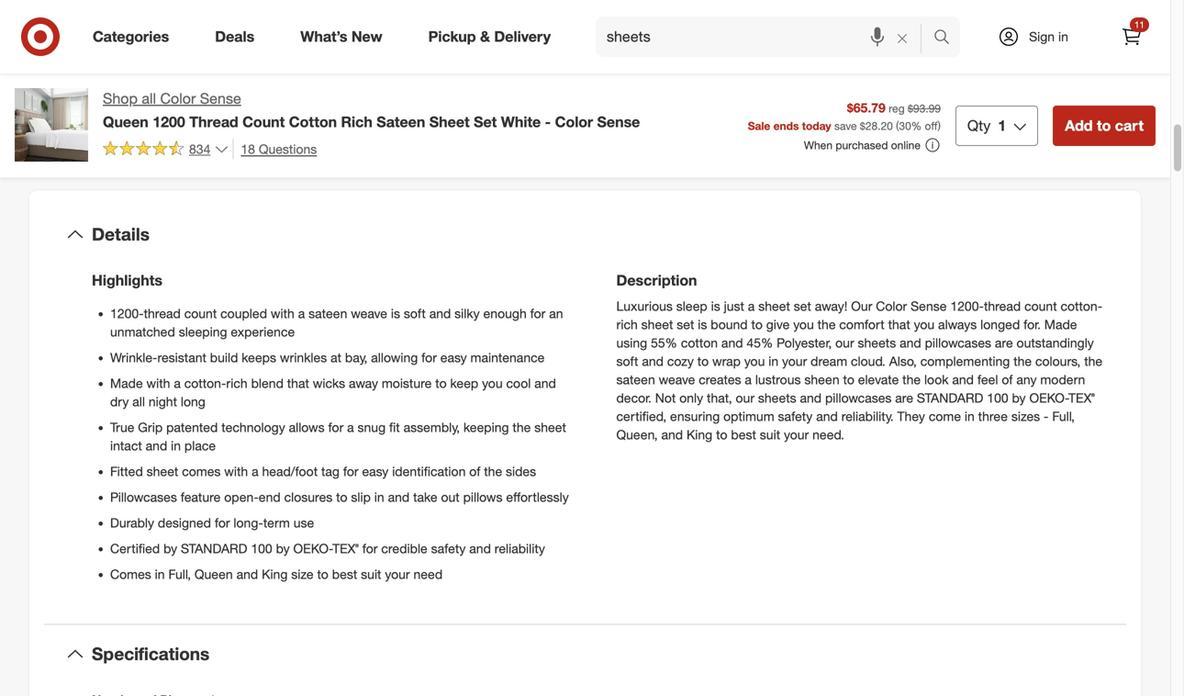 Task type: describe. For each thing, give the bounding box(es) containing it.
0 horizontal spatial king
[[262, 566, 288, 582]]

need
[[414, 566, 443, 582]]

you up polyester,
[[794, 316, 814, 332]]

certified by standard 100 by oeko-tex® for credible safety and reliability
[[110, 540, 545, 556]]

complementing
[[921, 353, 1010, 369]]

1 vertical spatial of
[[470, 463, 481, 479]]

the inside true grip patented technology allows for a snug fit assembly, keeping the sheet intact and in place
[[513, 419, 531, 435]]

to left slip
[[336, 489, 348, 505]]

more
[[267, 76, 301, 94]]

1 vertical spatial 100
[[251, 540, 272, 556]]

the up any
[[1014, 353, 1032, 369]]

with inside made with a cotton-rich blend that wicks away moisture to keep you cool and dry all night long
[[147, 375, 170, 391]]

deals link
[[199, 17, 278, 57]]

wrinkles
[[280, 349, 327, 366]]

true grip patented technology allows for a snug fit assembly, keeping the sheet intact and in place
[[110, 419, 567, 454]]

need.
[[813, 427, 845, 443]]

save
[[835, 119, 857, 133]]

by inside the description luxurious sleep is just a sheet set away! our color sense 1200-thread count cotton- rich sheet set is bound to give you the comfort that you always longed for. made using 55% cotton and 45% polyester, our sheets and pillowcases are outstandingly soft and cozy to wrap you in your dream cloud. also, complementing the colours, the sateen weave creates a lustrous sheen to elevate the look and feel of any modern decor. not only that, our sheets and pillowcases are standard 100 by oeko-tex® certified, ensuring optimum safety and reliability. they come in three sizes - full, queen, and king to best suit your need.
[[1013, 390, 1026, 406]]

0 horizontal spatial best
[[332, 566, 357, 582]]

1 horizontal spatial easy
[[441, 349, 467, 366]]

description
[[617, 271, 697, 289]]

1 horizontal spatial set
[[794, 298, 812, 314]]

sheet up 55%
[[642, 316, 674, 332]]

and up also,
[[900, 335, 922, 351]]

keep
[[450, 375, 479, 391]]

of inside the description luxurious sleep is just a sheet set away! our color sense 1200-thread count cotton- rich sheet set is bound to give you the comfort that you always longed for. made using 55% cotton and 45% polyester, our sheets and pillowcases are outstandingly soft and cozy to wrap you in your dream cloud. also, complementing the colours, the sateen weave creates a lustrous sheen to elevate the look and feel of any modern decor. not only that, our sheets and pillowcases are standard 100 by oeko-tex® certified, ensuring optimum safety and reliability. they come in three sizes - full, queen, and king to best suit your need.
[[1002, 371, 1013, 388]]

0 horizontal spatial are
[[896, 390, 914, 406]]

and down the sheen
[[800, 390, 822, 406]]

rich
[[341, 113, 373, 131]]

pillowcases feature open-end closures to slip in and take out pillows effortlessly
[[110, 489, 569, 505]]

tag
[[321, 463, 340, 479]]

build
[[210, 349, 238, 366]]

0 vertical spatial your
[[782, 353, 807, 369]]

sheen
[[805, 371, 840, 388]]

1 vertical spatial oeko-
[[293, 540, 333, 556]]

%
[[912, 119, 922, 133]]

white
[[501, 113, 541, 131]]

to inside button
[[1097, 116, 1112, 134]]

and left take
[[388, 489, 410, 505]]

1 vertical spatial your
[[784, 427, 809, 443]]

a inside 1200-thread count coupled with a sateen weave is soft and silky enough for an unmatched sleeping experience
[[298, 305, 305, 321]]

fit
[[389, 419, 400, 435]]

moisture
[[382, 375, 432, 391]]

when
[[804, 138, 833, 152]]

patented
[[166, 419, 218, 435]]

when purchased online
[[804, 138, 921, 152]]

55%
[[651, 335, 678, 351]]

1 vertical spatial easy
[[362, 463, 389, 479]]

and down the bound
[[722, 335, 743, 351]]

long-
[[234, 515, 263, 531]]

and down "complementing"
[[953, 371, 974, 388]]

0 vertical spatial pillowcases
[[925, 335, 992, 351]]

to right "size"
[[317, 566, 329, 582]]

cozy
[[667, 353, 694, 369]]

and inside made with a cotton-rich blend that wicks away moisture to keep you cool and dry all night long
[[535, 375, 556, 391]]

cotton- inside the description luxurious sleep is just a sheet set away! our color sense 1200-thread count cotton- rich sheet set is bound to give you the comfort that you always longed for. made using 55% cotton and 45% polyester, our sheets and pillowcases are outstandingly soft and cozy to wrap you in your dream cloud. also, complementing the colours, the sateen weave creates a lustrous sheen to elevate the look and feel of any modern decor. not only that, our sheets and pillowcases are standard 100 by oeko-tex® certified, ensuring optimum safety and reliability. they come in three sizes - full, queen, and king to best suit your need.
[[1061, 298, 1103, 314]]

1 vertical spatial our
[[736, 390, 755, 406]]

resistant
[[157, 349, 207, 366]]

thread inside the description luxurious sleep is just a sheet set away! our color sense 1200-thread count cotton- rich sheet set is bound to give you the comfort that you always longed for. made using 55% cotton and 45% polyester, our sheets and pillowcases are outstandingly soft and cozy to wrap you in your dream cloud. also, complementing the colours, the sateen weave creates a lustrous sheen to elevate the look and feel of any modern decor. not only that, our sheets and pillowcases are standard 100 by oeko-tex® certified, ensuring optimum safety and reliability. they come in three sizes - full, queen, and king to best suit your need.
[[984, 298, 1021, 314]]

king inside the description luxurious sleep is just a sheet set away! our color sense 1200-thread count cotton- rich sheet set is bound to give you the comfort that you always longed for. made using 55% cotton and 45% polyester, our sheets and pillowcases are outstandingly soft and cozy to wrap you in your dream cloud. also, complementing the colours, the sateen weave creates a lustrous sheen to elevate the look and feel of any modern decor. not only that, our sheets and pillowcases are standard 100 by oeko-tex® certified, ensuring optimum safety and reliability. they come in three sizes - full, queen, and king to best suit your need.
[[687, 427, 713, 443]]

lustrous
[[756, 371, 801, 388]]

1 horizontal spatial are
[[995, 335, 1014, 351]]

and down 55%
[[642, 353, 664, 369]]

to down the cloud.
[[844, 371, 855, 388]]

and left reliability
[[470, 540, 491, 556]]

bound
[[711, 316, 748, 332]]

1 horizontal spatial by
[[276, 540, 290, 556]]

keeping
[[464, 419, 509, 435]]

1
[[999, 116, 1007, 134]]

sizes
[[1012, 408, 1041, 424]]

designed
[[158, 515, 211, 531]]

$
[[860, 119, 866, 133]]

set
[[474, 113, 497, 131]]

add
[[1065, 116, 1093, 134]]

all inside shop all color sense queen 1200 thread count cotton rich sateen sheet set white - color sense
[[142, 90, 156, 107]]

in left the three
[[965, 408, 975, 424]]

cloud.
[[851, 353, 886, 369]]

cart
[[1116, 116, 1144, 134]]

to inside made with a cotton-rich blend that wicks away moisture to keep you cool and dry all night long
[[436, 375, 447, 391]]

soft inside 1200-thread count coupled with a sateen weave is soft and silky enough for an unmatched sleeping experience
[[404, 305, 426, 321]]

0 vertical spatial color
[[160, 90, 196, 107]]

not
[[656, 390, 676, 406]]

a inside true grip patented technology allows for a snug fit assembly, keeping the sheet intact and in place
[[347, 419, 354, 435]]

for.
[[1024, 316, 1041, 332]]

pillowcases
[[110, 489, 177, 505]]

and down "ensuring"
[[662, 427, 683, 443]]

feature
[[181, 489, 221, 505]]

full, inside the description luxurious sleep is just a sheet set away! our color sense 1200-thread count cotton- rich sheet set is bound to give you the comfort that you always longed for. made using 55% cotton and 45% polyester, our sheets and pillowcases are outstandingly soft and cozy to wrap you in your dream cloud. also, complementing the colours, the sateen weave creates a lustrous sheen to elevate the look and feel of any modern decor. not only that, our sheets and pillowcases are standard 100 by oeko-tex® certified, ensuring optimum safety and reliability. they come in three sizes - full, queen, and king to best suit your need.
[[1053, 408, 1075, 424]]

specifications button
[[44, 625, 1127, 684]]

three
[[979, 408, 1008, 424]]

a up open-
[[252, 463, 259, 479]]

cotton- inside made with a cotton-rich blend that wicks away moisture to keep you cool and dry all night long
[[184, 375, 226, 391]]

1 horizontal spatial is
[[698, 316, 707, 332]]

polyester,
[[777, 335, 832, 351]]

comes
[[110, 566, 151, 582]]

all inside made with a cotton-rich blend that wicks away moisture to keep you cool and dry all night long
[[132, 393, 145, 410]]

end
[[259, 489, 281, 505]]

look
[[925, 371, 949, 388]]

safety inside the description luxurious sleep is just a sheet set away! our color sense 1200-thread count cotton- rich sheet set is bound to give you the comfort that you always longed for. made using 55% cotton and 45% polyester, our sheets and pillowcases are outstandingly soft and cozy to wrap you in your dream cloud. also, complementing the colours, the sateen weave creates a lustrous sheen to elevate the look and feel of any modern decor. not only that, our sheets and pillowcases are standard 100 by oeko-tex® certified, ensuring optimum safety and reliability. they come in three sizes - full, queen, and king to best suit your need.
[[778, 408, 813, 424]]

night
[[149, 393, 177, 410]]

certified
[[110, 540, 160, 556]]

creates
[[699, 371, 742, 388]]

1 vertical spatial full,
[[168, 566, 191, 582]]

shop all color sense queen 1200 thread count cotton rich sateen sheet set white - color sense
[[103, 90, 640, 131]]

in right slip
[[375, 489, 385, 505]]

- inside the description luxurious sleep is just a sheet set away! our color sense 1200-thread count cotton- rich sheet set is bound to give you the comfort that you always longed for. made using 55% cotton and 45% polyester, our sheets and pillowcases are outstandingly soft and cozy to wrap you in your dream cloud. also, complementing the colours, the sateen weave creates a lustrous sheen to elevate the look and feel of any modern decor. not only that, our sheets and pillowcases are standard 100 by oeko-tex® certified, ensuring optimum safety and reliability. they come in three sizes - full, queen, and king to best suit your need.
[[1044, 408, 1049, 424]]

1 vertical spatial safety
[[431, 540, 466, 556]]

slip
[[351, 489, 371, 505]]

also,
[[890, 353, 917, 369]]

cotton
[[289, 113, 337, 131]]

1 vertical spatial queen
[[195, 566, 233, 582]]

categories
[[93, 28, 169, 46]]

11
[[1135, 19, 1145, 30]]

you inside made with a cotton-rich blend that wicks away moisture to keep you cool and dry all night long
[[482, 375, 503, 391]]

credible
[[381, 540, 428, 556]]

1200- inside 1200-thread count coupled with a sateen weave is soft and silky enough for an unmatched sleeping experience
[[110, 305, 144, 321]]

2 horizontal spatial is
[[711, 298, 721, 314]]

sheet up pillowcases
[[147, 463, 178, 479]]

what's new link
[[285, 17, 406, 57]]

a inside made with a cotton-rich blend that wicks away moisture to keep you cool and dry all night long
[[174, 375, 181, 391]]

18
[[241, 141, 255, 157]]

834 link
[[103, 139, 229, 161]]

that,
[[707, 390, 733, 406]]

for up moisture
[[422, 349, 437, 366]]

sense inside the description luxurious sleep is just a sheet set away! our color sense 1200-thread count cotton- rich sheet set is bound to give you the comfort that you always longed for. made using 55% cotton and 45% polyester, our sheets and pillowcases are outstandingly soft and cozy to wrap you in your dream cloud. also, complementing the colours, the sateen weave creates a lustrous sheen to elevate the look and feel of any modern decor. not only that, our sheets and pillowcases are standard 100 by oeko-tex® certified, ensuring optimum safety and reliability. they come in three sizes - full, queen, and king to best suit your need.
[[911, 298, 947, 314]]

come
[[929, 408, 962, 424]]

modern
[[1041, 371, 1086, 388]]

- inside shop all color sense queen 1200 thread count cotton rich sateen sheet set white - color sense
[[545, 113, 551, 131]]

0 horizontal spatial pillowcases
[[826, 390, 892, 406]]

$93.99
[[908, 101, 941, 115]]

place
[[185, 438, 216, 454]]

use
[[294, 515, 314, 531]]

the right colours,
[[1085, 353, 1103, 369]]

in up lustrous
[[769, 353, 779, 369]]

sign in link
[[983, 17, 1097, 57]]

a right creates
[[745, 371, 752, 388]]

assembly,
[[404, 419, 460, 435]]

0 vertical spatial our
[[836, 335, 855, 351]]

1 vertical spatial sense
[[597, 113, 640, 131]]

comes
[[182, 463, 221, 479]]

queen inside shop all color sense queen 1200 thread count cotton rich sateen sheet set white - color sense
[[103, 113, 149, 131]]

to down "ensuring"
[[716, 427, 728, 443]]

and up need.
[[817, 408, 838, 424]]

optimum
[[724, 408, 775, 424]]

sides
[[506, 463, 536, 479]]

enough
[[483, 305, 527, 321]]

details button
[[44, 205, 1127, 264]]

1 vertical spatial set
[[677, 316, 695, 332]]

thread inside 1200-thread count coupled with a sateen weave is soft and silky enough for an unmatched sleeping experience
[[144, 305, 181, 321]]

made inside the description luxurious sleep is just a sheet set away! our color sense 1200-thread count cotton- rich sheet set is bound to give you the comfort that you always longed for. made using 55% cotton and 45% polyester, our sheets and pillowcases are outstandingly soft and cozy to wrap you in your dream cloud. also, complementing the colours, the sateen weave creates a lustrous sheen to elevate the look and feel of any modern decor. not only that, our sheets and pillowcases are standard 100 by oeko-tex® certified, ensuring optimum safety and reliability. they come in three sizes - full, queen, and king to best suit your need.
[[1045, 316, 1078, 332]]

(
[[896, 119, 899, 133]]

online
[[892, 138, 921, 152]]

weave inside 1200-thread count coupled with a sateen weave is soft and silky enough for an unmatched sleeping experience
[[351, 305, 388, 321]]

intact
[[110, 438, 142, 454]]

oeko- inside the description luxurious sleep is just a sheet set away! our color sense 1200-thread count cotton- rich sheet set is bound to give you the comfort that you always longed for. made using 55% cotton and 45% polyester, our sheets and pillowcases are outstandingly soft and cozy to wrap you in your dream cloud. also, complementing the colours, the sateen weave creates a lustrous sheen to elevate the look and feel of any modern decor. not only that, our sheets and pillowcases are standard 100 by oeko-tex® certified, ensuring optimum safety and reliability. they come in three sizes - full, queen, and king to best suit your need.
[[1030, 390, 1069, 406]]

reliability.
[[842, 408, 894, 424]]

1 vertical spatial sheets
[[758, 390, 797, 406]]

grip
[[138, 419, 163, 435]]

for left long-
[[215, 515, 230, 531]]

2 vertical spatial with
[[224, 463, 248, 479]]



Task type: vqa. For each thing, say whether or not it's contained in the screenshot.
Such
no



Task type: locate. For each thing, give the bounding box(es) containing it.
rich down the 'build'
[[226, 375, 248, 391]]

0 horizontal spatial sense
[[200, 90, 241, 107]]

reg
[[889, 101, 905, 115]]

qty
[[968, 116, 991, 134]]

colours,
[[1036, 353, 1081, 369]]

full, right comes at left
[[168, 566, 191, 582]]

with up experience
[[271, 305, 295, 321]]

thread up unmatched
[[144, 305, 181, 321]]

comfort
[[840, 316, 885, 332]]

1 horizontal spatial full,
[[1053, 408, 1075, 424]]

safety up need
[[431, 540, 466, 556]]

0 vertical spatial sense
[[200, 90, 241, 107]]

0 vertical spatial 100
[[988, 390, 1009, 406]]

is left just
[[711, 298, 721, 314]]

1 horizontal spatial that
[[889, 316, 911, 332]]

sateen up decor. at right
[[617, 371, 656, 388]]

0 horizontal spatial by
[[164, 540, 177, 556]]

1 horizontal spatial weave
[[659, 371, 696, 388]]

0 vertical spatial rich
[[617, 316, 638, 332]]

feel
[[978, 371, 999, 388]]

queen down durably designed for long-term use
[[195, 566, 233, 582]]

1200-thread count coupled with a sateen weave is soft and silky enough for an unmatched sleeping experience
[[110, 305, 563, 340]]

1 horizontal spatial tex®
[[1069, 390, 1095, 406]]

count inside 1200-thread count coupled with a sateen weave is soft and silky enough for an unmatched sleeping experience
[[184, 305, 217, 321]]

1 horizontal spatial rich
[[617, 316, 638, 332]]

delivery
[[494, 28, 551, 46]]

0 horizontal spatial full,
[[168, 566, 191, 582]]

all right dry on the bottom left
[[132, 393, 145, 410]]

luxurious
[[617, 298, 673, 314]]

safety up need.
[[778, 408, 813, 424]]

0 vertical spatial queen
[[103, 113, 149, 131]]

soft down using
[[617, 353, 639, 369]]

to up 45%
[[752, 316, 763, 332]]

rich up using
[[617, 316, 638, 332]]

sateen
[[377, 113, 425, 131]]

0 horizontal spatial thread
[[144, 305, 181, 321]]

0 horizontal spatial queen
[[103, 113, 149, 131]]

sheet inside true grip patented technology allows for a snug fit assembly, keeping the sheet intact and in place
[[535, 419, 567, 435]]

and down grip
[[146, 438, 167, 454]]

1 horizontal spatial sheets
[[858, 335, 897, 351]]

sheet
[[430, 113, 470, 131]]

is up cotton on the right
[[698, 316, 707, 332]]

to down cotton on the right
[[698, 353, 709, 369]]

best down optimum
[[731, 427, 757, 443]]

with
[[271, 305, 295, 321], [147, 375, 170, 391], [224, 463, 248, 479]]

categories link
[[77, 17, 192, 57]]

100 up the three
[[988, 390, 1009, 406]]

is
[[711, 298, 721, 314], [391, 305, 400, 321], [698, 316, 707, 332]]

suit inside the description luxurious sleep is just a sheet set away! our color sense 1200-thread count cotton- rich sheet set is bound to give you the comfort that you always longed for. made using 55% cotton and 45% polyester, our sheets and pillowcases are outstandingly soft and cozy to wrap you in your dream cloud. also, complementing the colours, the sateen weave creates a lustrous sheen to elevate the look and feel of any modern decor. not only that, our sheets and pillowcases are standard 100 by oeko-tex® certified, ensuring optimum safety and reliability. they come in three sizes - full, queen, and king to best suit your need.
[[760, 427, 781, 443]]

0 horizontal spatial suit
[[361, 566, 382, 582]]

0 horizontal spatial with
[[147, 375, 170, 391]]

king
[[687, 427, 713, 443], [262, 566, 288, 582]]

1 horizontal spatial queen
[[195, 566, 233, 582]]

)
[[938, 119, 941, 133]]

2 horizontal spatial color
[[876, 298, 908, 314]]

sateen inside 1200-thread count coupled with a sateen weave is soft and silky enough for an unmatched sleeping experience
[[309, 305, 348, 321]]

color right white at the left top of page
[[555, 113, 593, 131]]

0 horizontal spatial -
[[545, 113, 551, 131]]

1 horizontal spatial made
[[1045, 316, 1078, 332]]

pillows
[[463, 489, 503, 505]]

our up 'dream' at the right bottom of the page
[[836, 335, 855, 351]]

2 vertical spatial your
[[385, 566, 410, 582]]

by
[[1013, 390, 1026, 406], [164, 540, 177, 556], [276, 540, 290, 556]]

show more images
[[226, 76, 352, 94]]

rich
[[617, 316, 638, 332], [226, 375, 248, 391]]

1 horizontal spatial standard
[[917, 390, 984, 406]]

away!
[[815, 298, 848, 314]]

set down sleep
[[677, 316, 695, 332]]

30
[[899, 119, 912, 133]]

sateen inside the description luxurious sleep is just a sheet set away! our color sense 1200-thread count cotton- rich sheet set is bound to give you the comfort that you always longed for. made using 55% cotton and 45% polyester, our sheets and pillowcases are outstandingly soft and cozy to wrap you in your dream cloud. also, complementing the colours, the sateen weave creates a lustrous sheen to elevate the look and feel of any modern decor. not only that, our sheets and pillowcases are standard 100 by oeko-tex® certified, ensuring optimum safety and reliability. they come in three sizes - full, queen, and king to best suit your need.
[[617, 371, 656, 388]]

that inside made with a cotton-rich blend that wicks away moisture to keep you cool and dry all night long
[[287, 375, 309, 391]]

for inside true grip patented technology allows for a snug fit assembly, keeping the sheet intact and in place
[[328, 419, 344, 435]]

pillowcases
[[925, 335, 992, 351], [826, 390, 892, 406]]

28.20
[[866, 119, 893, 133]]

2 horizontal spatial with
[[271, 305, 295, 321]]

closures
[[284, 489, 333, 505]]

with inside 1200-thread count coupled with a sateen weave is soft and silky enough for an unmatched sleeping experience
[[271, 305, 295, 321]]

0 vertical spatial safety
[[778, 408, 813, 424]]

longed
[[981, 316, 1021, 332]]

$65.79 reg $93.99 sale ends today save $ 28.20 ( 30 % off )
[[748, 100, 941, 133]]

1200 thread count cotton rich sateen sheet set - color sense, 5 of 7 image
[[15, 0, 282, 50]]

1200
[[153, 113, 185, 131]]

0 vertical spatial sheets
[[858, 335, 897, 351]]

pillowcases down always
[[925, 335, 992, 351]]

by down term in the left bottom of the page
[[276, 540, 290, 556]]

that up also,
[[889, 316, 911, 332]]

out
[[441, 489, 460, 505]]

the
[[818, 316, 836, 332], [1014, 353, 1032, 369], [1085, 353, 1103, 369], [903, 371, 921, 388], [513, 419, 531, 435], [484, 463, 502, 479]]

the up pillows
[[484, 463, 502, 479]]

add to cart button
[[1054, 105, 1156, 146]]

head/foot
[[262, 463, 318, 479]]

weave up bay,
[[351, 305, 388, 321]]

thread up longed
[[984, 298, 1021, 314]]

standard inside the description luxurious sleep is just a sheet set away! our color sense 1200-thread count cotton- rich sheet set is bound to give you the comfort that you always longed for. made using 55% cotton and 45% polyester, our sheets and pillowcases are outstandingly soft and cozy to wrap you in your dream cloud. also, complementing the colours, the sateen weave creates a lustrous sheen to elevate the look and feel of any modern decor. not only that, our sheets and pillowcases are standard 100 by oeko-tex® certified, ensuring optimum safety and reliability. they come in three sizes - full, queen, and king to best suit your need.
[[917, 390, 984, 406]]

tex® inside the description luxurious sleep is just a sheet set away! our color sense 1200-thread count cotton- rich sheet set is bound to give you the comfort that you always longed for. made using 55% cotton and 45% polyester, our sheets and pillowcases are outstandingly soft and cozy to wrap you in your dream cloud. also, complementing the colours, the sateen weave creates a lustrous sheen to elevate the look and feel of any modern decor. not only that, our sheets and pillowcases are standard 100 by oeko-tex® certified, ensuring optimum safety and reliability. they come in three sizes - full, queen, and king to best suit your need.
[[1069, 390, 1095, 406]]

to left keep
[[436, 375, 447, 391]]

set left away!
[[794, 298, 812, 314]]

add to cart
[[1065, 116, 1144, 134]]

an
[[549, 305, 563, 321]]

a left snug at the bottom left of page
[[347, 419, 354, 435]]

and down long-
[[237, 566, 258, 582]]

0 horizontal spatial is
[[391, 305, 400, 321]]

advertisement region
[[607, 7, 1156, 70]]

you down 45%
[[745, 353, 765, 369]]

soft
[[404, 305, 426, 321], [617, 353, 639, 369]]

suit
[[760, 427, 781, 443], [361, 566, 382, 582]]

0 vertical spatial with
[[271, 305, 295, 321]]

sense
[[200, 90, 241, 107], [597, 113, 640, 131], [911, 298, 947, 314]]

in right comes at left
[[155, 566, 165, 582]]

decor.
[[617, 390, 652, 406]]

0 horizontal spatial standard
[[181, 540, 247, 556]]

open-
[[224, 489, 259, 505]]

0 horizontal spatial tex®
[[333, 540, 359, 556]]

color inside the description luxurious sleep is just a sheet set away! our color sense 1200-thread count cotton- rich sheet set is bound to give you the comfort that you always longed for. made using 55% cotton and 45% polyester, our sheets and pillowcases are outstandingly soft and cozy to wrap you in your dream cloud. also, complementing the colours, the sateen weave creates a lustrous sheen to elevate the look and feel of any modern decor. not only that, our sheets and pillowcases are standard 100 by oeko-tex® certified, ensuring optimum safety and reliability. they come in three sizes - full, queen, and king to best suit your need.
[[876, 298, 908, 314]]

a right just
[[748, 298, 755, 314]]

for inside 1200-thread count coupled with a sateen weave is soft and silky enough for an unmatched sleeping experience
[[530, 305, 546, 321]]

wrinkle-resistant build keeps wrinkles at bay, allowing for easy maintenance
[[110, 349, 545, 366]]

1 vertical spatial -
[[1044, 408, 1049, 424]]

standard up come
[[917, 390, 984, 406]]

new
[[352, 28, 383, 46]]

made
[[1045, 316, 1078, 332], [110, 375, 143, 391]]

our up optimum
[[736, 390, 755, 406]]

1 horizontal spatial sateen
[[617, 371, 656, 388]]

100 down long-
[[251, 540, 272, 556]]

count up "sleeping"
[[184, 305, 217, 321]]

standard down durably designed for long-term use
[[181, 540, 247, 556]]

0 vertical spatial full,
[[1053, 408, 1075, 424]]

all
[[142, 90, 156, 107], [132, 393, 145, 410]]

elevate
[[858, 371, 899, 388]]

sleeping
[[179, 324, 227, 340]]

0 horizontal spatial color
[[160, 90, 196, 107]]

0 horizontal spatial sateen
[[309, 305, 348, 321]]

comes in full, queen and king size to best suit your need
[[110, 566, 443, 582]]

1 vertical spatial that
[[287, 375, 309, 391]]

0 vertical spatial standard
[[917, 390, 984, 406]]

of up pillows
[[470, 463, 481, 479]]

thread
[[189, 113, 238, 131]]

1 horizontal spatial thread
[[984, 298, 1021, 314]]

you left the cool
[[482, 375, 503, 391]]

in right sign
[[1059, 28, 1069, 45]]

soft inside the description luxurious sleep is just a sheet set away! our color sense 1200-thread count cotton- rich sheet set is bound to give you the comfort that you always longed for. made using 55% cotton and 45% polyester, our sheets and pillowcases are outstandingly soft and cozy to wrap you in your dream cloud. also, complementing the colours, the sateen weave creates a lustrous sheen to elevate the look and feel of any modern decor. not only that, our sheets and pillowcases are standard 100 by oeko-tex® certified, ensuring optimum safety and reliability. they come in three sizes - full, queen, and king to best suit your need.
[[617, 353, 639, 369]]

sponsored
[[1102, 72, 1156, 86]]

1 vertical spatial weave
[[659, 371, 696, 388]]

0 vertical spatial all
[[142, 90, 156, 107]]

is inside 1200-thread count coupled with a sateen weave is soft and silky enough for an unmatched sleeping experience
[[391, 305, 400, 321]]

0 vertical spatial king
[[687, 427, 713, 443]]

What can we help you find? suggestions appear below search field
[[596, 17, 939, 57]]

your down polyester,
[[782, 353, 807, 369]]

by down designed
[[164, 540, 177, 556]]

0 vertical spatial -
[[545, 113, 551, 131]]

suit down 'credible'
[[361, 566, 382, 582]]

away
[[349, 375, 378, 391]]

tex® down pillowcases feature open-end closures to slip in and take out pillows effortlessly
[[333, 540, 359, 556]]

pillowcases up reliability.
[[826, 390, 892, 406]]

0 vertical spatial oeko-
[[1030, 390, 1069, 406]]

highlights
[[92, 271, 163, 289]]

0 vertical spatial suit
[[760, 427, 781, 443]]

technology
[[222, 419, 285, 435]]

and inside 1200-thread count coupled with a sateen weave is soft and silky enough for an unmatched sleeping experience
[[430, 305, 451, 321]]

sateen up wrinkle-resistant build keeps wrinkles at bay, allowing for easy maintenance
[[309, 305, 348, 321]]

wrinkle-
[[110, 349, 157, 366]]

easy up slip
[[362, 463, 389, 479]]

our
[[836, 335, 855, 351], [736, 390, 755, 406]]

and inside true grip patented technology allows for a snug fit assembly, keeping the sheet intact and in place
[[146, 438, 167, 454]]

for right tag
[[343, 463, 359, 479]]

fitted sheet comes with a head/foot tag for easy identification of the sides
[[110, 463, 536, 479]]

0 horizontal spatial rich
[[226, 375, 248, 391]]

1 horizontal spatial count
[[1025, 298, 1058, 314]]

made up the outstandingly
[[1045, 316, 1078, 332]]

rich inside the description luxurious sleep is just a sheet set away! our color sense 1200-thread count cotton- rich sheet set is bound to give you the comfort that you always longed for. made using 55% cotton and 45% polyester, our sheets and pillowcases are outstandingly soft and cozy to wrap you in your dream cloud. also, complementing the colours, the sateen weave creates a lustrous sheen to elevate the look and feel of any modern decor. not only that, our sheets and pillowcases are standard 100 by oeko-tex® certified, ensuring optimum safety and reliability. they come in three sizes - full, queen, and king to best suit your need.
[[617, 316, 638, 332]]

image of queen 1200 thread count cotton rich sateen sheet set white - color sense image
[[15, 88, 88, 162]]

0 vertical spatial that
[[889, 316, 911, 332]]

are down longed
[[995, 335, 1014, 351]]

that inside the description luxurious sleep is just a sheet set away! our color sense 1200-thread count cotton- rich sheet set is bound to give you the comfort that you always longed for. made using 55% cotton and 45% polyester, our sheets and pillowcases are outstandingly soft and cozy to wrap you in your dream cloud. also, complementing the colours, the sateen weave creates a lustrous sheen to elevate the look and feel of any modern decor. not only that, our sheets and pillowcases are standard 100 by oeko-tex® certified, ensuring optimum safety and reliability. they come in three sizes - full, queen, and king to best suit your need.
[[889, 316, 911, 332]]

0 horizontal spatial set
[[677, 316, 695, 332]]

the down also,
[[903, 371, 921, 388]]

easy up keep
[[441, 349, 467, 366]]

a
[[748, 298, 755, 314], [298, 305, 305, 321], [745, 371, 752, 388], [174, 375, 181, 391], [347, 419, 354, 435], [252, 463, 259, 479]]

questions
[[259, 141, 317, 157]]

thread
[[984, 298, 1021, 314], [144, 305, 181, 321]]

sheets
[[858, 335, 897, 351], [758, 390, 797, 406]]

easy
[[441, 349, 467, 366], [362, 463, 389, 479]]

and
[[430, 305, 451, 321], [722, 335, 743, 351], [900, 335, 922, 351], [642, 353, 664, 369], [953, 371, 974, 388], [535, 375, 556, 391], [800, 390, 822, 406], [817, 408, 838, 424], [662, 427, 683, 443], [146, 438, 167, 454], [388, 489, 410, 505], [470, 540, 491, 556], [237, 566, 258, 582]]

1 vertical spatial king
[[262, 566, 288, 582]]

0 vertical spatial of
[[1002, 371, 1013, 388]]

- right white at the left top of page
[[545, 113, 551, 131]]

dream
[[811, 353, 848, 369]]

for left 'credible'
[[363, 540, 378, 556]]

weave inside the description luxurious sleep is just a sheet set away! our color sense 1200-thread count cotton- rich sheet set is bound to give you the comfort that you always longed for. made using 55% cotton and 45% polyester, our sheets and pillowcases are outstandingly soft and cozy to wrap you in your dream cloud. also, complementing the colours, the sateen weave creates a lustrous sheen to elevate the look and feel of any modern decor. not only that, our sheets and pillowcases are standard 100 by oeko-tex® certified, ensuring optimum safety and reliability. they come in three sizes - full, queen, and king to best suit your need.
[[659, 371, 696, 388]]

tex® down modern
[[1069, 390, 1095, 406]]

cotton-
[[1061, 298, 1103, 314], [184, 375, 226, 391]]

of left any
[[1002, 371, 1013, 388]]

our
[[852, 298, 873, 314]]

description luxurious sleep is just a sheet set away! our color sense 1200-thread count cotton- rich sheet set is bound to give you the comfort that you always longed for. made using 55% cotton and 45% polyester, our sheets and pillowcases are outstandingly soft and cozy to wrap you in your dream cloud. also, complementing the colours, the sateen weave creates a lustrous sheen to elevate the look and feel of any modern decor. not only that, our sheets and pillowcases are standard 100 by oeko-tex® certified, ensuring optimum safety and reliability. they come in three sizes - full, queen, and king to best suit your need.
[[617, 271, 1103, 443]]

2 vertical spatial sense
[[911, 298, 947, 314]]

only
[[680, 390, 704, 406]]

silky
[[455, 305, 480, 321]]

you left always
[[914, 316, 935, 332]]

1200- inside the description luxurious sleep is just a sheet set away! our color sense 1200-thread count cotton- rich sheet set is bound to give you the comfort that you always longed for. made using 55% cotton and 45% polyester, our sheets and pillowcases are outstandingly soft and cozy to wrap you in your dream cloud. also, complementing the colours, the sateen weave creates a lustrous sheen to elevate the look and feel of any modern decor. not only that, our sheets and pillowcases are standard 100 by oeko-tex® certified, ensuring optimum safety and reliability. they come in three sizes - full, queen, and king to best suit your need.
[[951, 298, 984, 314]]

1 horizontal spatial our
[[836, 335, 855, 351]]

1 vertical spatial standard
[[181, 540, 247, 556]]

100 inside the description luxurious sleep is just a sheet set away! our color sense 1200-thread count cotton- rich sheet set is bound to give you the comfort that you always longed for. made using 55% cotton and 45% polyester, our sheets and pillowcases are outstandingly soft and cozy to wrap you in your dream cloud. also, complementing the colours, the sateen weave creates a lustrous sheen to elevate the look and feel of any modern decor. not only that, our sheets and pillowcases are standard 100 by oeko-tex® certified, ensuring optimum safety and reliability. they come in three sizes - full, queen, and king to best suit your need.
[[988, 390, 1009, 406]]

count up for.
[[1025, 298, 1058, 314]]

1 vertical spatial all
[[132, 393, 145, 410]]

1 horizontal spatial best
[[731, 427, 757, 443]]

1 horizontal spatial king
[[687, 427, 713, 443]]

in inside true grip patented technology allows for a snug fit assembly, keeping the sheet intact and in place
[[171, 438, 181, 454]]

full, down modern
[[1053, 408, 1075, 424]]

0 horizontal spatial made
[[110, 375, 143, 391]]

weave down cozy
[[659, 371, 696, 388]]

0 horizontal spatial that
[[287, 375, 309, 391]]

0 horizontal spatial easy
[[362, 463, 389, 479]]

1 horizontal spatial with
[[224, 463, 248, 479]]

made inside made with a cotton-rich blend that wicks away moisture to keep you cool and dry all night long
[[110, 375, 143, 391]]

with up open-
[[224, 463, 248, 479]]

1 vertical spatial suit
[[361, 566, 382, 582]]

0 horizontal spatial count
[[184, 305, 217, 321]]

and left silky
[[430, 305, 451, 321]]

1 horizontal spatial color
[[555, 113, 593, 131]]

0 vertical spatial weave
[[351, 305, 388, 321]]

sign
[[1030, 28, 1055, 45]]

rich inside made with a cotton-rich blend that wicks away moisture to keep you cool and dry all night long
[[226, 375, 248, 391]]

0 horizontal spatial soft
[[404, 305, 426, 321]]

1 vertical spatial rich
[[226, 375, 248, 391]]

all right shop
[[142, 90, 156, 107]]

made up dry on the bottom left
[[110, 375, 143, 391]]

1200 thread count cotton rich sateen sheet set - color sense, 6 of 7 image
[[296, 0, 563, 50]]

cotton- up the outstandingly
[[1061, 298, 1103, 314]]

give
[[767, 316, 790, 332]]

1 vertical spatial tex®
[[333, 540, 359, 556]]

1200- up always
[[951, 298, 984, 314]]

sheet
[[759, 298, 791, 314], [642, 316, 674, 332], [535, 419, 567, 435], [147, 463, 178, 479]]

the right 'keeping'
[[513, 419, 531, 435]]

0 vertical spatial soft
[[404, 305, 426, 321]]

sheets up the cloud.
[[858, 335, 897, 351]]

term
[[263, 515, 290, 531]]

search button
[[926, 17, 970, 61]]

for
[[530, 305, 546, 321], [422, 349, 437, 366], [328, 419, 344, 435], [343, 463, 359, 479], [215, 515, 230, 531], [363, 540, 378, 556]]

image gallery element
[[15, 0, 563, 106]]

1 vertical spatial sateen
[[617, 371, 656, 388]]

0 horizontal spatial weave
[[351, 305, 388, 321]]

your left need.
[[784, 427, 809, 443]]

45%
[[747, 335, 774, 351]]

the down away!
[[818, 316, 836, 332]]

details
[[92, 224, 150, 245]]

best down certified by standard 100 by oeko-tex® for credible safety and reliability
[[332, 566, 357, 582]]

today
[[802, 119, 832, 133]]

0 vertical spatial set
[[794, 298, 812, 314]]

in left "place"
[[171, 438, 181, 454]]

cotton- up long on the bottom left
[[184, 375, 226, 391]]

long
[[181, 393, 206, 410]]

keeps
[[242, 349, 276, 366]]

that down wrinkles
[[287, 375, 309, 391]]

oeko- down modern
[[1030, 390, 1069, 406]]

1 vertical spatial color
[[555, 113, 593, 131]]

of
[[1002, 371, 1013, 388], [470, 463, 481, 479]]

are up they
[[896, 390, 914, 406]]

0 horizontal spatial safety
[[431, 540, 466, 556]]

1 horizontal spatial of
[[1002, 371, 1013, 388]]

sheet up give
[[759, 298, 791, 314]]

qty 1
[[968, 116, 1007, 134]]

off
[[925, 119, 938, 133]]

coupled
[[221, 305, 267, 321]]

images
[[305, 76, 352, 94]]

color right 'our'
[[876, 298, 908, 314]]

0 horizontal spatial sheets
[[758, 390, 797, 406]]

experience
[[231, 324, 295, 340]]

2 horizontal spatial by
[[1013, 390, 1026, 406]]

what's new
[[301, 28, 383, 46]]

0 vertical spatial best
[[731, 427, 757, 443]]

18 questions
[[241, 141, 317, 157]]

1 vertical spatial are
[[896, 390, 914, 406]]

1200-
[[951, 298, 984, 314], [110, 305, 144, 321]]

your down 'credible'
[[385, 566, 410, 582]]

count inside the description luxurious sleep is just a sheet set away! our color sense 1200-thread count cotton- rich sheet set is bound to give you the comfort that you always longed for. made using 55% cotton and 45% polyester, our sheets and pillowcases are outstandingly soft and cozy to wrap you in your dream cloud. also, complementing the colours, the sateen weave creates a lustrous sheen to elevate the look and feel of any modern decor. not only that, our sheets and pillowcases are standard 100 by oeko-tex® certified, ensuring optimum safety and reliability. they come in three sizes - full, queen, and king to best suit your need.
[[1025, 298, 1058, 314]]

1 horizontal spatial -
[[1044, 408, 1049, 424]]

unmatched
[[110, 324, 175, 340]]

0 vertical spatial sateen
[[309, 305, 348, 321]]

queen,
[[617, 427, 658, 443]]

best inside the description luxurious sleep is just a sheet set away! our color sense 1200-thread count cotton- rich sheet set is bound to give you the comfort that you always longed for. made using 55% cotton and 45% polyester, our sheets and pillowcases are outstandingly soft and cozy to wrap you in your dream cloud. also, complementing the colours, the sateen weave creates a lustrous sheen to elevate the look and feel of any modern decor. not only that, our sheets and pillowcases are standard 100 by oeko-tex® certified, ensuring optimum safety and reliability. they come in three sizes - full, queen, and king to best suit your need.
[[731, 427, 757, 443]]

1 vertical spatial pillowcases
[[826, 390, 892, 406]]

2 vertical spatial color
[[876, 298, 908, 314]]

1 horizontal spatial pillowcases
[[925, 335, 992, 351]]



